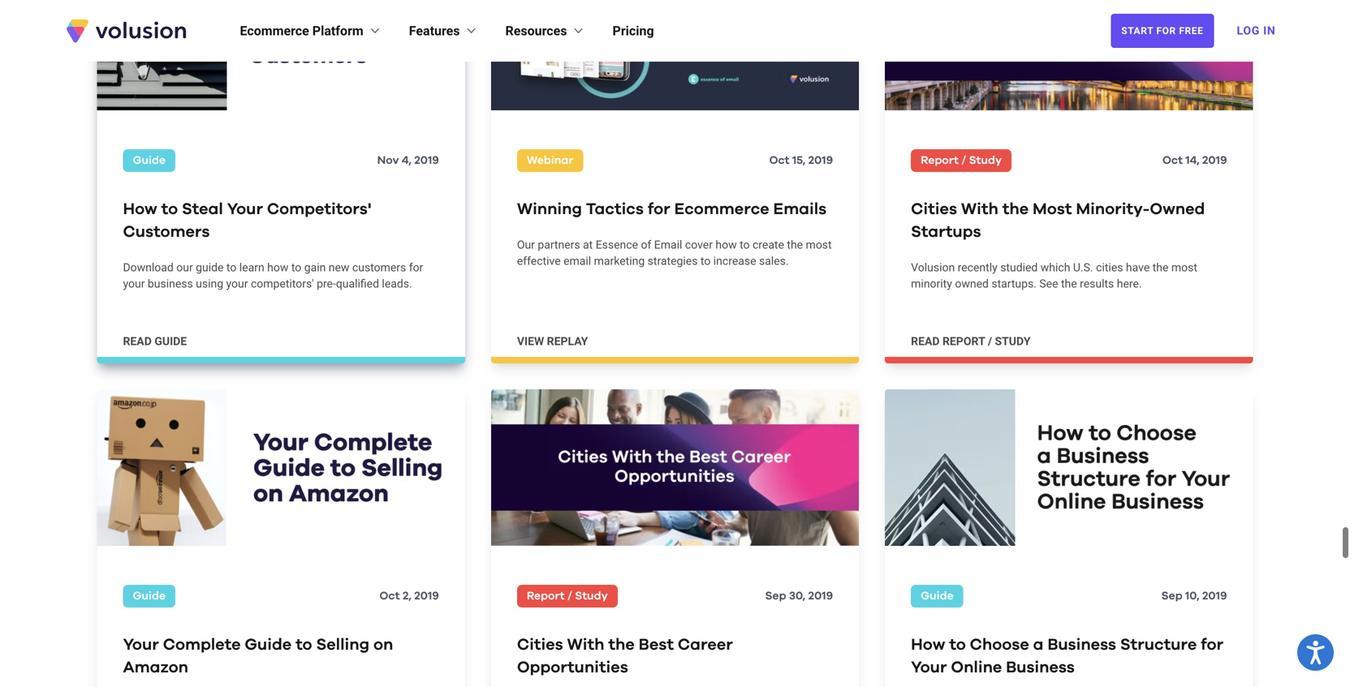 Task type: vqa. For each thing, say whether or not it's contained in the screenshot.


Task type: describe. For each thing, give the bounding box(es) containing it.
the right have
[[1153, 261, 1169, 274]]

sep for how to choose a business structure for your online business
[[1162, 591, 1183, 602]]

with for best
[[567, 637, 605, 654]]

2 your from the left
[[226, 277, 248, 291]]

at
[[583, 238, 593, 252]]

of
[[641, 238, 652, 252]]

read guide
[[123, 335, 187, 348]]

your inside "your complete guide to selling on amazon"
[[123, 637, 159, 654]]

our
[[517, 238, 535, 252]]

business
[[148, 277, 193, 291]]

webinar
[[527, 155, 574, 166]]

customers
[[123, 224, 210, 240]]

nov 4, 2019
[[377, 155, 439, 166]]

pre-
[[317, 277, 336, 291]]

marketing
[[594, 255, 645, 268]]

steal
[[182, 201, 223, 218]]

structure
[[1121, 637, 1197, 654]]

how to choose a business structure for your online business image
[[885, 390, 1254, 546]]

in
[[1264, 24, 1276, 37]]

to inside how to steal your competitors' customers
[[161, 201, 178, 218]]

the inside our partners at essence of email cover how to create the most effective email marketing strategies to increase sales.
[[787, 238, 803, 252]]

using
[[196, 277, 223, 291]]

resources button
[[506, 21, 587, 41]]

start
[[1122, 25, 1154, 37]]

for
[[1157, 25, 1177, 37]]

log in
[[1237, 24, 1276, 37]]

your inside how to steal your competitors' customers
[[227, 201, 263, 218]]

gain
[[304, 261, 326, 274]]

to inside how to choose a business structure for your online business
[[950, 637, 966, 654]]

how to steal your competitors' customers image
[[97, 0, 465, 110]]

nov
[[377, 155, 399, 166]]

ecommerce platform
[[240, 23, 364, 39]]

cities for cities with the most minority-owned startups
[[911, 201, 958, 218]]

1 vertical spatial ecommerce
[[675, 201, 770, 218]]

1 vertical spatial business
[[1006, 660, 1075, 676]]

15,
[[793, 155, 806, 166]]

our partners at essence of email cover how to create the most effective email marketing strategies to increase sales.
[[517, 238, 832, 268]]

startups
[[911, 224, 982, 240]]

to down the cover on the top of the page
[[701, 255, 711, 268]]

0 vertical spatial business
[[1048, 637, 1117, 654]]

2,
[[403, 591, 412, 602]]

report / study for cities with the best career opportunities
[[527, 591, 608, 602]]

how for how to choose a business structure for your online business
[[911, 637, 946, 654]]

oct 14, 2019
[[1163, 155, 1228, 166]]

on
[[374, 637, 393, 654]]

most inside our partners at essence of email cover how to create the most effective email marketing strategies to increase sales.
[[806, 238, 832, 252]]

platform
[[312, 23, 364, 39]]

2019 for cities with the most minority-owned startups
[[1203, 155, 1228, 166]]

winning
[[517, 201, 582, 218]]

your complete guide to selling on amazon
[[123, 637, 393, 676]]

oct for emails
[[769, 155, 790, 166]]

customers
[[352, 261, 406, 274]]

email
[[564, 255, 591, 268]]

opportunities
[[517, 660, 628, 676]]

read report / study
[[911, 335, 1031, 348]]

for inside download our guide to learn how to gain new customers for your business using your competitors' pre-qualified leads.
[[409, 261, 423, 274]]

/ inside button
[[988, 335, 992, 348]]

create
[[753, 238, 784, 252]]

start for free link
[[1111, 14, 1215, 48]]

oct 15, 2019
[[769, 155, 833, 166]]

guide for how to steal your competitors' customers
[[133, 155, 166, 166]]

complete
[[163, 637, 241, 654]]

resources
[[506, 23, 567, 39]]

competitors'
[[251, 277, 314, 291]]

pricing link
[[613, 21, 654, 41]]

how inside our partners at essence of email cover how to create the most effective email marketing strategies to increase sales.
[[716, 238, 737, 252]]

emails
[[774, 201, 827, 218]]

how to choose a business structure for your online business
[[911, 637, 1224, 676]]

features button
[[409, 21, 480, 41]]

have
[[1126, 261, 1150, 274]]

sep 10, 2019
[[1162, 591, 1228, 602]]

read for cities with the most minority-owned startups
[[911, 335, 940, 348]]

most inside "volusion recently studied which u.s. cities have the most minority owned startups. see the results here."
[[1172, 261, 1198, 274]]

volusion recently studied which u.s. cities have the most minority owned startups. see the results here.
[[911, 261, 1198, 291]]

cities with the most minority-owned startups
[[911, 201, 1206, 240]]

startups.
[[992, 277, 1037, 291]]

guide inside "your complete guide to selling on amazon"
[[245, 637, 292, 654]]

studied
[[1001, 261, 1038, 274]]

start for free
[[1122, 25, 1204, 37]]

cities with the most minority-owned startups image
[[885, 0, 1254, 110]]

here.
[[1117, 277, 1142, 291]]

download our guide to learn how to gain new customers for your business using your competitors' pre-qualified leads.
[[123, 261, 423, 291]]

tactics
[[586, 201, 644, 218]]

log in link
[[1228, 13, 1286, 49]]

winning tactics for ecommerce emails
[[517, 201, 827, 218]]

the inside the "cities with the best career opportunities"
[[609, 637, 635, 654]]

sep for cities with the best career opportunities
[[765, 591, 787, 602]]

career
[[678, 637, 733, 654]]

qualified
[[336, 277, 379, 291]]

download
[[123, 261, 174, 274]]

recently
[[958, 261, 998, 274]]

view replay
[[517, 335, 588, 348]]

cities with the best career opportunities
[[517, 637, 733, 676]]

learn
[[239, 261, 265, 274]]

view
[[517, 335, 544, 348]]



Task type: locate. For each thing, give the bounding box(es) containing it.
2 vertical spatial /
[[568, 591, 572, 602]]

cities
[[911, 201, 958, 218], [517, 637, 563, 654]]

1 horizontal spatial report / study
[[921, 155, 1002, 166]]

guide up using
[[196, 261, 224, 274]]

1 horizontal spatial how
[[716, 238, 737, 252]]

report / study for cities with the most minority-owned startups
[[921, 155, 1002, 166]]

sep 30, 2019
[[765, 591, 833, 602]]

0 horizontal spatial your
[[123, 637, 159, 654]]

study for most
[[969, 155, 1002, 166]]

your down learn
[[226, 277, 248, 291]]

to left selling
[[296, 637, 312, 654]]

minority
[[911, 277, 953, 291]]

the right the see
[[1061, 277, 1077, 291]]

0 vertical spatial /
[[962, 155, 967, 166]]

for up the leads.
[[409, 261, 423, 274]]

1 vertical spatial most
[[1172, 261, 1198, 274]]

oct left 2,
[[380, 591, 400, 602]]

how inside download our guide to learn how to gain new customers for your business using your competitors' pre-qualified leads.
[[267, 261, 289, 274]]

0 horizontal spatial report / study
[[527, 591, 608, 602]]

1 horizontal spatial your
[[227, 201, 263, 218]]

your
[[123, 277, 145, 291], [226, 277, 248, 291]]

14,
[[1186, 155, 1200, 166]]

read report / study button
[[911, 334, 1031, 350]]

minority-
[[1076, 201, 1150, 218]]

1 vertical spatial for
[[409, 261, 423, 274]]

open accessibe: accessibility options, statement and help image
[[1307, 641, 1325, 665]]

0 horizontal spatial study
[[575, 591, 608, 602]]

/ for cities with the most minority-owned startups
[[962, 155, 967, 166]]

effective
[[517, 255, 561, 268]]

1 read from the left
[[123, 335, 152, 348]]

the left most
[[1003, 201, 1029, 218]]

our
[[176, 261, 193, 274]]

2 horizontal spatial your
[[911, 660, 947, 676]]

your inside how to choose a business structure for your online business
[[911, 660, 947, 676]]

most right have
[[1172, 261, 1198, 274]]

log
[[1237, 24, 1260, 37]]

1 horizontal spatial /
[[962, 155, 967, 166]]

1 horizontal spatial guide
[[196, 261, 224, 274]]

oct for minority-
[[1163, 155, 1183, 166]]

partners
[[538, 238, 580, 252]]

1 horizontal spatial read
[[911, 335, 940, 348]]

1 your from the left
[[123, 277, 145, 291]]

most
[[1033, 201, 1072, 218]]

cities up startups
[[911, 201, 958, 218]]

0 vertical spatial study
[[969, 155, 1002, 166]]

the right create
[[787, 238, 803, 252]]

0 vertical spatial cities
[[911, 201, 958, 218]]

1 vertical spatial report / study
[[527, 591, 608, 602]]

1 horizontal spatial your
[[226, 277, 248, 291]]

1 vertical spatial with
[[567, 637, 605, 654]]

1 horizontal spatial report
[[921, 155, 959, 166]]

to inside "your complete guide to selling on amazon"
[[296, 637, 312, 654]]

0 horizontal spatial your
[[123, 277, 145, 291]]

/ left study
[[988, 335, 992, 348]]

4,
[[402, 155, 412, 166]]

sales.
[[759, 255, 789, 268]]

0 horizontal spatial /
[[568, 591, 572, 602]]

with
[[961, 201, 999, 218], [567, 637, 605, 654]]

0 vertical spatial with
[[961, 201, 999, 218]]

leads.
[[382, 277, 412, 291]]

0 horizontal spatial oct
[[380, 591, 400, 602]]

2019 right 30,
[[809, 591, 833, 602]]

0 vertical spatial how
[[716, 238, 737, 252]]

with inside the "cities with the best career opportunities"
[[567, 637, 605, 654]]

0 horizontal spatial for
[[409, 261, 423, 274]]

the left best
[[609, 637, 635, 654]]

guide for your complete guide to selling on amazon
[[133, 591, 166, 602]]

2019 for your complete guide to selling on amazon
[[414, 591, 439, 602]]

report / study up startups
[[921, 155, 1002, 166]]

study for best
[[575, 591, 608, 602]]

see
[[1040, 277, 1059, 291]]

1 horizontal spatial cities
[[911, 201, 958, 218]]

0 horizontal spatial with
[[567, 637, 605, 654]]

0 vertical spatial for
[[648, 201, 671, 218]]

cover
[[685, 238, 713, 252]]

1 horizontal spatial how
[[911, 637, 946, 654]]

for up email
[[648, 201, 671, 218]]

competitors'
[[267, 201, 372, 218]]

how to steal your competitors' customers
[[123, 201, 372, 240]]

0 vertical spatial how
[[123, 201, 157, 218]]

report up the opportunities at the left bottom of the page
[[527, 591, 565, 602]]

features
[[409, 23, 460, 39]]

your down download
[[123, 277, 145, 291]]

how left choose
[[911, 637, 946, 654]]

amazon
[[123, 660, 188, 676]]

to up increase
[[740, 238, 750, 252]]

essence
[[596, 238, 638, 252]]

0 vertical spatial most
[[806, 238, 832, 252]]

for down sep 10, 2019
[[1201, 637, 1224, 654]]

oct left 14,
[[1163, 155, 1183, 166]]

0 vertical spatial ecommerce
[[240, 23, 309, 39]]

study
[[995, 335, 1031, 348]]

strategies
[[648, 255, 698, 268]]

read
[[123, 335, 152, 348], [911, 335, 940, 348]]

to up "online"
[[950, 637, 966, 654]]

2019 right 2,
[[414, 591, 439, 602]]

read guide button
[[123, 334, 187, 350]]

cities for cities with the best career opportunities
[[517, 637, 563, 654]]

guide
[[196, 261, 224, 274], [155, 335, 187, 348]]

oct left '15,'
[[769, 155, 790, 166]]

for inside how to choose a business structure for your online business
[[1201, 637, 1224, 654]]

1 horizontal spatial most
[[1172, 261, 1198, 274]]

email
[[654, 238, 683, 252]]

how inside how to steal your competitors' customers
[[123, 201, 157, 218]]

cities
[[1096, 261, 1124, 274]]

report
[[943, 335, 985, 348]]

how up competitors'
[[267, 261, 289, 274]]

free
[[1180, 25, 1204, 37]]

selling
[[316, 637, 370, 654]]

business
[[1048, 637, 1117, 654], [1006, 660, 1075, 676]]

read for how to steal your competitors' customers
[[123, 335, 152, 348]]

2019 for how to choose a business structure for your online business
[[1203, 591, 1228, 602]]

2019 for winning tactics for ecommerce emails
[[809, 155, 833, 166]]

/ up startups
[[962, 155, 967, 166]]

most
[[806, 238, 832, 252], [1172, 261, 1198, 274]]

pricing
[[613, 23, 654, 39]]

/ for cities with the best career opportunities
[[568, 591, 572, 602]]

2 vertical spatial for
[[1201, 637, 1224, 654]]

replay
[[547, 335, 588, 348]]

cities inside cities with the most minority-owned startups
[[911, 201, 958, 218]]

read left 'report'
[[911, 335, 940, 348]]

owned
[[955, 277, 989, 291]]

2019 right "10,"
[[1203, 591, 1228, 602]]

ecommerce inside dropdown button
[[240, 23, 309, 39]]

which
[[1041, 261, 1071, 274]]

the inside cities with the most minority-owned startups
[[1003, 201, 1029, 218]]

ecommerce
[[240, 23, 309, 39], [675, 201, 770, 218]]

2019 right 4,
[[414, 155, 439, 166]]

1 horizontal spatial for
[[648, 201, 671, 218]]

to left learn
[[227, 261, 237, 274]]

with up the opportunities at the left bottom of the page
[[567, 637, 605, 654]]

1 vertical spatial how
[[911, 637, 946, 654]]

ecommerce platform button
[[240, 21, 383, 41]]

for
[[648, 201, 671, 218], [409, 261, 423, 274], [1201, 637, 1224, 654]]

cities up the opportunities at the left bottom of the page
[[517, 637, 563, 654]]

1 vertical spatial report
[[527, 591, 565, 602]]

/ up the opportunities at the left bottom of the page
[[568, 591, 572, 602]]

0 vertical spatial report
[[921, 155, 959, 166]]

u.s.
[[1074, 261, 1094, 274]]

0 vertical spatial guide
[[196, 261, 224, 274]]

report up startups
[[921, 155, 959, 166]]

1 horizontal spatial oct
[[769, 155, 790, 166]]

2019 for how to steal your competitors' customers
[[414, 155, 439, 166]]

how up customers
[[123, 201, 157, 218]]

guide inside download our guide to learn how to gain new customers for your business using your competitors' pre-qualified leads.
[[196, 261, 224, 274]]

1 sep from the left
[[765, 591, 787, 602]]

1 horizontal spatial with
[[961, 201, 999, 218]]

best
[[639, 637, 674, 654]]

ecommerce left platform
[[240, 23, 309, 39]]

0 vertical spatial report / study
[[921, 155, 1002, 166]]

2 read from the left
[[911, 335, 940, 348]]

2 vertical spatial your
[[911, 660, 947, 676]]

0 horizontal spatial ecommerce
[[240, 23, 309, 39]]

with up startups
[[961, 201, 999, 218]]

report for cities with the most minority-owned startups
[[921, 155, 959, 166]]

report / study up the opportunities at the left bottom of the page
[[527, 591, 608, 602]]

0 horizontal spatial how
[[123, 201, 157, 218]]

sep left "10,"
[[1162, 591, 1183, 602]]

0 horizontal spatial read
[[123, 335, 152, 348]]

how
[[716, 238, 737, 252], [267, 261, 289, 274]]

30,
[[789, 591, 806, 602]]

your left "online"
[[911, 660, 947, 676]]

your up amazon at the left bottom of the page
[[123, 637, 159, 654]]

owned
[[1150, 201, 1206, 218]]

your right steal on the top of page
[[227, 201, 263, 218]]

0 horizontal spatial guide
[[155, 335, 187, 348]]

sep left 30,
[[765, 591, 787, 602]]

business down "a"
[[1006, 660, 1075, 676]]

results
[[1080, 277, 1114, 291]]

new
[[329, 261, 350, 274]]

choose
[[970, 637, 1030, 654]]

cities inside the "cities with the best career opportunities"
[[517, 637, 563, 654]]

read down business
[[123, 335, 152, 348]]

how for how to steal your competitors' customers
[[123, 201, 157, 218]]

0 vertical spatial your
[[227, 201, 263, 218]]

ecommerce up the cover on the top of the page
[[675, 201, 770, 218]]

0 horizontal spatial sep
[[765, 591, 787, 602]]

guide inside 'read guide' button
[[155, 335, 187, 348]]

1 vertical spatial how
[[267, 261, 289, 274]]

0 horizontal spatial report
[[527, 591, 565, 602]]

how up increase
[[716, 238, 737, 252]]

2 horizontal spatial for
[[1201, 637, 1224, 654]]

how
[[123, 201, 157, 218], [911, 637, 946, 654]]

your complete guide to selling on amazon image
[[97, 390, 465, 546]]

volusion
[[911, 261, 955, 274]]

report / study
[[921, 155, 1002, 166], [527, 591, 608, 602]]

1 vertical spatial your
[[123, 637, 159, 654]]

1 vertical spatial guide
[[155, 335, 187, 348]]

1 vertical spatial study
[[575, 591, 608, 602]]

guide down business
[[155, 335, 187, 348]]

sep
[[765, 591, 787, 602], [1162, 591, 1183, 602]]

1 vertical spatial /
[[988, 335, 992, 348]]

1 horizontal spatial sep
[[1162, 591, 1183, 602]]

oct 2, 2019
[[380, 591, 439, 602]]

oct for selling
[[380, 591, 400, 602]]

0 horizontal spatial cities
[[517, 637, 563, 654]]

10,
[[1186, 591, 1200, 602]]

view replay button
[[517, 334, 588, 350]]

2019 right 14,
[[1203, 155, 1228, 166]]

guide for how to choose a business structure for your online business
[[921, 591, 954, 602]]

business right "a"
[[1048, 637, 1117, 654]]

most down emails
[[806, 238, 832, 252]]

0 horizontal spatial most
[[806, 238, 832, 252]]

2019 right '15,'
[[809, 155, 833, 166]]

2 horizontal spatial /
[[988, 335, 992, 348]]

2 horizontal spatial oct
[[1163, 155, 1183, 166]]

cities with the best career opportunities image
[[491, 390, 859, 546]]

to up customers
[[161, 201, 178, 218]]

winning tactics for ecommerce emails image
[[491, 0, 859, 110]]

online
[[951, 660, 1002, 676]]

1 horizontal spatial study
[[969, 155, 1002, 166]]

2 sep from the left
[[1162, 591, 1183, 602]]

with for most
[[961, 201, 999, 218]]

0 horizontal spatial how
[[267, 261, 289, 274]]

how inside how to choose a business structure for your online business
[[911, 637, 946, 654]]

to left gain
[[291, 261, 302, 274]]

with inside cities with the most minority-owned startups
[[961, 201, 999, 218]]

2019 for cities with the best career opportunities
[[809, 591, 833, 602]]

1 vertical spatial cities
[[517, 637, 563, 654]]

1 horizontal spatial ecommerce
[[675, 201, 770, 218]]

study
[[969, 155, 1002, 166], [575, 591, 608, 602]]

report for cities with the best career opportunities
[[527, 591, 565, 602]]



